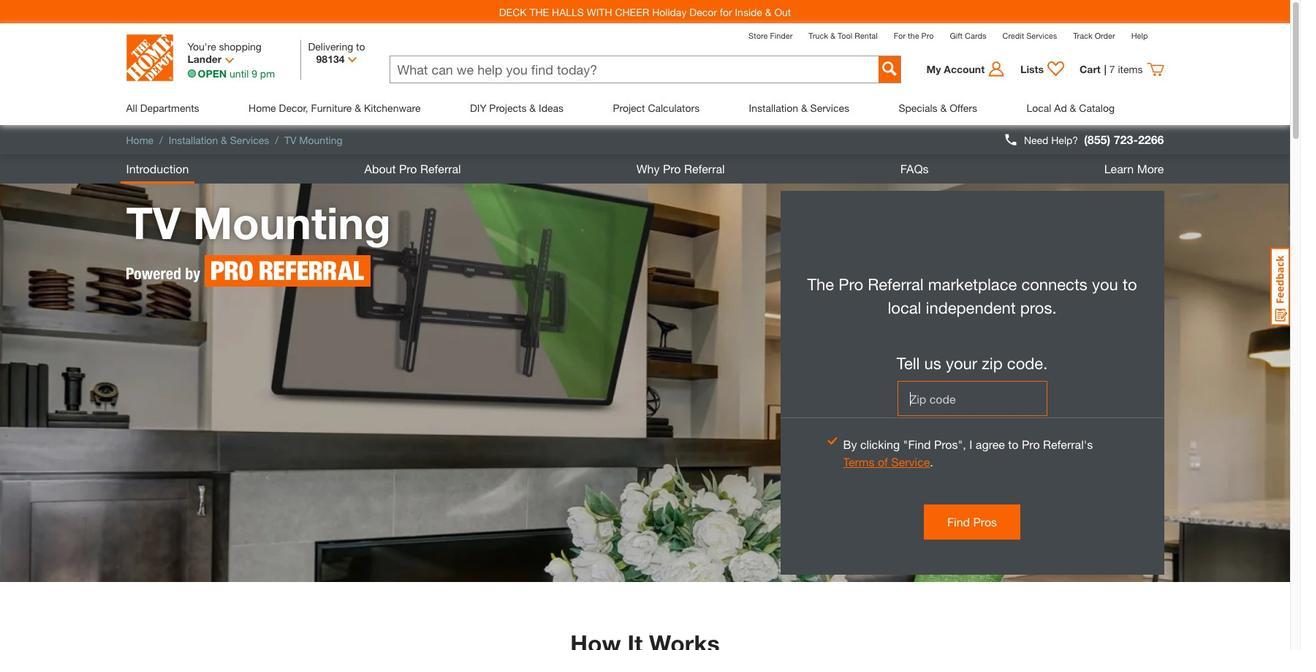 Task type: vqa. For each thing, say whether or not it's contained in the screenshot.
Faqs at the top of the page
yes



Task type: locate. For each thing, give the bounding box(es) containing it.
terms
[[844, 455, 875, 469]]

help
[[1132, 31, 1148, 40]]

installation down departments at left
[[169, 133, 218, 146]]

pro left referral's
[[1022, 437, 1040, 451]]

pro right the the in the top of the page
[[922, 31, 934, 40]]

the home depot logo link
[[126, 34, 173, 83]]

local for good news! we've matched you to qualified local pros.
[[1117, 278, 1150, 297]]

ad
[[1055, 102, 1067, 114]]

referral inside the pro referral marketplace connects you to local independent pros.
[[868, 275, 924, 294]]

referral right "why"
[[684, 162, 725, 176]]

tell us your zip code.
[[897, 354, 1048, 373]]

home for home decor, furniture & kitchenware
[[249, 102, 276, 114]]

1 vertical spatial services
[[811, 102, 850, 114]]

code
[[991, 510, 1017, 524]]

referral left the matched
[[868, 275, 924, 294]]

deck the halls with cheer holiday decor for inside & out
[[499, 5, 791, 18]]

qualified
[[1051, 278, 1112, 297]]

deck
[[499, 5, 527, 18]]

shopping
[[219, 40, 262, 53]]

pro inside the pro referral marketplace connects you to local independent pros.
[[839, 275, 864, 294]]

1 horizontal spatial installation
[[749, 102, 799, 114]]

home down all
[[126, 133, 154, 146]]

more
[[1138, 162, 1165, 176]]

0 vertical spatial home
[[249, 102, 276, 114]]

finder
[[770, 31, 793, 40]]

2 vertical spatial services
[[230, 133, 269, 146]]

home decor, furniture & kitchenware link
[[249, 91, 421, 125]]

1 horizontal spatial tv
[[284, 133, 297, 146]]

home inside 'link'
[[249, 102, 276, 114]]

&
[[765, 5, 772, 18], [831, 31, 836, 40], [355, 102, 361, 114], [530, 102, 536, 114], [801, 102, 808, 114], [941, 102, 947, 114], [1070, 102, 1077, 114], [221, 133, 227, 146]]

local inside good news! we've matched you to qualified local pros.
[[1117, 278, 1150, 297]]

local ad & catalog
[[1027, 102, 1115, 114]]

rental
[[855, 31, 878, 40]]

home left decor,
[[249, 102, 276, 114]]

None text field
[[390, 56, 879, 82], [390, 56, 879, 82], [390, 56, 879, 82], [390, 56, 879, 82]]

referral right about
[[420, 162, 461, 176]]

referral for about
[[420, 162, 461, 176]]

1 vertical spatial tv
[[126, 197, 181, 249]]

tv down introduction
[[126, 197, 181, 249]]

0 horizontal spatial you
[[1002, 278, 1028, 297]]

1 horizontal spatial you
[[1093, 275, 1119, 294]]

track
[[1074, 31, 1093, 40]]

/
[[159, 133, 163, 146], [275, 133, 279, 146]]

i
[[970, 437, 973, 451]]

furniture
[[311, 102, 352, 114]]

1 horizontal spatial installation & services link
[[749, 91, 850, 125]]

halls
[[552, 5, 584, 18]]

terms of service link
[[844, 455, 930, 469]]

to right agree
[[1009, 437, 1019, 451]]

0 horizontal spatial local
[[888, 298, 922, 317]]

98134
[[316, 53, 345, 65]]

1 horizontal spatial pros.
[[1021, 298, 1057, 317]]

pro for about pro referral
[[399, 162, 417, 176]]

installation down store finder link
[[749, 102, 799, 114]]

inside
[[735, 5, 763, 18]]

why
[[637, 162, 660, 176]]

installation & services link
[[749, 91, 850, 125], [169, 133, 269, 146]]

pros.
[[1021, 298, 1057, 317], [954, 301, 991, 320]]

0 vertical spatial installation
[[749, 102, 799, 114]]

/ right home link
[[159, 133, 163, 146]]

catalog
[[1080, 102, 1115, 114]]

need
[[1024, 133, 1049, 146]]

2 horizontal spatial services
[[1027, 31, 1058, 40]]

local down "we've"
[[888, 298, 922, 317]]

2 horizontal spatial referral
[[868, 275, 924, 294]]

clicking
[[861, 437, 900, 451]]

1 horizontal spatial home
[[249, 102, 276, 114]]

all
[[126, 102, 137, 114]]

home decor, furniture & kitchenware
[[249, 102, 421, 114]]

gift
[[950, 31, 963, 40]]

store
[[749, 31, 768, 40]]

zip
[[982, 354, 1003, 373], [972, 510, 987, 524]]

items
[[1118, 63, 1143, 75]]

0 horizontal spatial /
[[159, 133, 163, 146]]

local right qualified
[[1117, 278, 1150, 297]]

to left qualified
[[1033, 278, 1047, 297]]

1 vertical spatial home
[[126, 133, 154, 146]]

mounting
[[299, 133, 343, 146], [193, 197, 391, 249]]

1 vertical spatial installation
[[169, 133, 218, 146]]

/ left tv mounting link
[[275, 133, 279, 146]]

find pros button
[[924, 505, 1021, 540]]

local
[[1027, 102, 1052, 114]]

0 horizontal spatial pros.
[[954, 301, 991, 320]]

specials & offers
[[899, 102, 978, 114]]

1 horizontal spatial /
[[275, 133, 279, 146]]

why pro referral
[[637, 162, 725, 176]]

"find
[[904, 437, 931, 451]]

lander
[[188, 53, 222, 65]]

0 horizontal spatial installation & services link
[[169, 133, 269, 146]]

connects
[[1022, 275, 1088, 294]]

independent
[[926, 298, 1016, 317]]

1 vertical spatial local
[[888, 298, 922, 317]]

departments
[[140, 102, 199, 114]]

we've
[[886, 278, 930, 297]]

good news! we've matched you to qualified local pros.
[[795, 278, 1150, 320]]

1 horizontal spatial local
[[1117, 278, 1150, 297]]

gift cards link
[[950, 31, 987, 40]]

to right qualified
[[1123, 275, 1138, 294]]

pro right "why"
[[663, 162, 681, 176]]

Zip code telephone field
[[898, 381, 1048, 416]]

local inside the pro referral marketplace connects you to local independent pros.
[[888, 298, 922, 317]]

referral's
[[1044, 437, 1093, 451]]

7 items
[[1110, 63, 1143, 75]]

pro right about
[[399, 162, 417, 176]]

0 horizontal spatial referral
[[420, 162, 461, 176]]

introduction
[[126, 162, 189, 176]]

my account
[[927, 63, 985, 75]]

tell
[[897, 354, 920, 373]]

0 vertical spatial services
[[1027, 31, 1058, 40]]

agree
[[976, 437, 1005, 451]]

0 vertical spatial installation & services link
[[749, 91, 850, 125]]

faqs
[[901, 162, 929, 176]]

by clicking "find pros", i agree to pro referral's terms of service .
[[844, 437, 1093, 469]]

tv mounting link
[[284, 133, 343, 146]]

services inside installation & services link
[[811, 102, 850, 114]]

0 horizontal spatial installation
[[169, 133, 218, 146]]

my account link
[[927, 60, 1014, 78]]

0 vertical spatial local
[[1117, 278, 1150, 297]]

project calculators
[[613, 102, 700, 114]]

calculators
[[648, 102, 700, 114]]

2 / from the left
[[275, 133, 279, 146]]

marketplace
[[929, 275, 1017, 294]]

tv
[[284, 133, 297, 146], [126, 197, 181, 249]]

pros. down the matched
[[954, 301, 991, 320]]

0 horizontal spatial tv
[[126, 197, 181, 249]]

1 horizontal spatial services
[[811, 102, 850, 114]]

tv down decor,
[[284, 133, 297, 146]]

0 horizontal spatial home
[[126, 133, 154, 146]]

to
[[356, 40, 365, 53], [1123, 275, 1138, 294], [1033, 278, 1047, 297], [1009, 437, 1019, 451]]

submit search image
[[882, 61, 897, 76]]

referral
[[420, 162, 461, 176], [684, 162, 725, 176], [868, 275, 924, 294]]

1 horizontal spatial referral
[[684, 162, 725, 176]]

pros. down "connects"
[[1021, 298, 1057, 317]]

you up "independent"
[[1002, 278, 1028, 297]]

by
[[844, 437, 857, 451]]

us
[[925, 354, 942, 373]]

you right "connects"
[[1093, 275, 1119, 294]]

about
[[365, 162, 396, 176]]

pro for the pro referral marketplace connects you to local independent pros.
[[839, 275, 864, 294]]

local for the pro referral marketplace connects you to local independent pros.
[[888, 298, 922, 317]]

pro right the
[[839, 275, 864, 294]]



Task type: describe. For each thing, give the bounding box(es) containing it.
credit services
[[1003, 31, 1058, 40]]

help?
[[1052, 133, 1079, 146]]

news!
[[840, 278, 882, 297]]

until
[[230, 67, 249, 80]]

pros. inside good news! we've matched you to qualified local pros.
[[954, 301, 991, 320]]

to right delivering at the left of the page
[[356, 40, 365, 53]]

1 / from the left
[[159, 133, 163, 146]]

723-
[[1114, 132, 1139, 146]]

you inside good news! we've matched you to qualified local pros.
[[1002, 278, 1028, 297]]

feedback link image
[[1271, 247, 1291, 326]]

the
[[808, 275, 834, 294]]

ideas
[[539, 102, 564, 114]]

delivering to
[[308, 40, 365, 53]]

0 vertical spatial zip
[[982, 354, 1003, 373]]

you inside the pro referral marketplace connects you to local independent pros.
[[1093, 275, 1119, 294]]

decor
[[690, 5, 717, 18]]

9
[[252, 67, 257, 80]]

diy
[[470, 102, 487, 114]]

pros",
[[935, 437, 967, 451]]

(855)
[[1085, 132, 1111, 146]]

track order
[[1074, 31, 1116, 40]]

track order link
[[1074, 31, 1116, 40]]

cheer
[[615, 5, 650, 18]]

the home depot image
[[126, 34, 173, 81]]

installation & services
[[749, 102, 850, 114]]

0 horizontal spatial services
[[230, 133, 269, 146]]

offers
[[950, 102, 978, 114]]

store finder link
[[749, 31, 793, 40]]

project calculators link
[[613, 91, 700, 125]]

to inside good news! we've matched you to qualified local pros.
[[1033, 278, 1047, 297]]

you're shopping
[[188, 40, 262, 53]]

tool
[[838, 31, 853, 40]]

lists
[[1021, 63, 1044, 75]]

referral for the
[[868, 275, 924, 294]]

need help? (855) 723-2266
[[1024, 132, 1165, 146]]

1 vertical spatial mounting
[[193, 197, 391, 249]]

specials
[[899, 102, 938, 114]]

next button
[[937, 444, 1008, 479]]

change zip code link
[[928, 508, 1017, 526]]

the
[[530, 5, 549, 18]]

of
[[878, 455, 888, 469]]

all departments
[[126, 102, 199, 114]]

1 vertical spatial installation & services link
[[169, 133, 269, 146]]

pros. inside the pro referral marketplace connects you to local independent pros.
[[1021, 298, 1057, 317]]

open until 9 pm
[[198, 67, 275, 80]]

diy projects & ideas
[[470, 102, 564, 114]]

specials & offers link
[[899, 91, 978, 125]]

truck & tool rental
[[809, 31, 878, 40]]

change zip code
[[928, 510, 1017, 524]]

code.
[[1008, 354, 1048, 373]]

pm
[[260, 67, 275, 80]]

for
[[720, 5, 732, 18]]

credit services link
[[1003, 31, 1058, 40]]

cart
[[1080, 63, 1101, 75]]

.
[[930, 455, 934, 469]]

lists link
[[1014, 60, 1073, 78]]

change
[[928, 510, 969, 524]]

7
[[1110, 63, 1116, 75]]

1 vertical spatial zip
[[972, 510, 987, 524]]

my
[[927, 63, 941, 75]]

0 vertical spatial mounting
[[299, 133, 343, 146]]

diy projects & ideas link
[[470, 91, 564, 125]]

cards
[[965, 31, 987, 40]]

learn more
[[1105, 162, 1165, 176]]

to inside by clicking "find pros", i agree to pro referral's terms of service .
[[1009, 437, 1019, 451]]

deck the halls with cheer holiday decor for inside & out link
[[499, 5, 791, 18]]

home for home / installation & services / tv mounting
[[126, 133, 154, 146]]

store finder
[[749, 31, 793, 40]]

referral for why
[[684, 162, 725, 176]]

open
[[198, 67, 227, 80]]

local ad & catalog link
[[1027, 91, 1115, 125]]

2266
[[1139, 132, 1165, 146]]

credit
[[1003, 31, 1025, 40]]

home / installation & services / tv mounting
[[126, 133, 343, 146]]

pro for why pro referral
[[663, 162, 681, 176]]

gift cards
[[950, 31, 987, 40]]

holiday
[[652, 5, 687, 18]]

to inside the pro referral marketplace connects you to local independent pros.
[[1123, 275, 1138, 294]]

service
[[892, 455, 930, 469]]

the pro referral marketplace connects you to local independent pros.
[[808, 275, 1138, 317]]

projects
[[489, 102, 527, 114]]

pro inside by clicking "find pros", i agree to pro referral's terms of service .
[[1022, 437, 1040, 451]]

kitchenware
[[364, 102, 421, 114]]

for the pro link
[[894, 31, 934, 40]]

with
[[587, 5, 612, 18]]

order
[[1095, 31, 1116, 40]]

out
[[775, 5, 791, 18]]

0 vertical spatial tv
[[284, 133, 297, 146]]

your
[[946, 354, 978, 373]]

for
[[894, 31, 906, 40]]

next
[[960, 454, 985, 468]]



